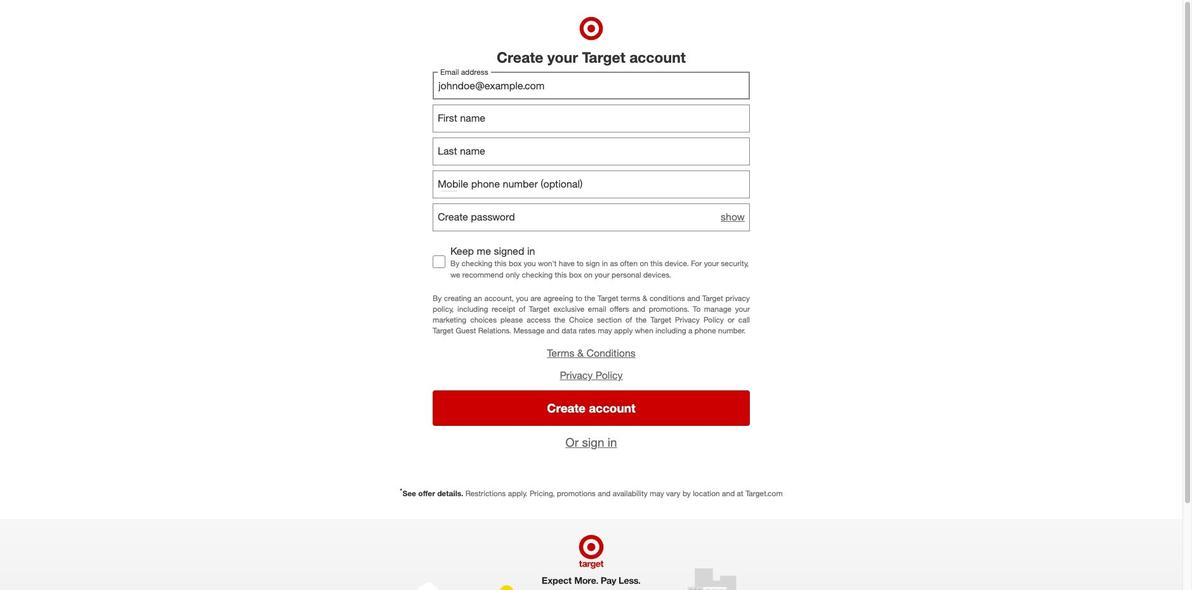 Task type: vqa. For each thing, say whether or not it's contained in the screenshot.
text field
yes



Task type: locate. For each thing, give the bounding box(es) containing it.
None text field
[[433, 71, 750, 99], [433, 104, 750, 132], [433, 137, 750, 165], [433, 71, 750, 99], [433, 104, 750, 132], [433, 137, 750, 165]]

us members only. image
[[440, 176, 458, 194]]

None checkbox
[[433, 256, 445, 269]]

target: expect more. pay less. image
[[413, 520, 770, 591]]

None telephone field
[[433, 170, 750, 198]]

None password field
[[433, 203, 750, 231]]



